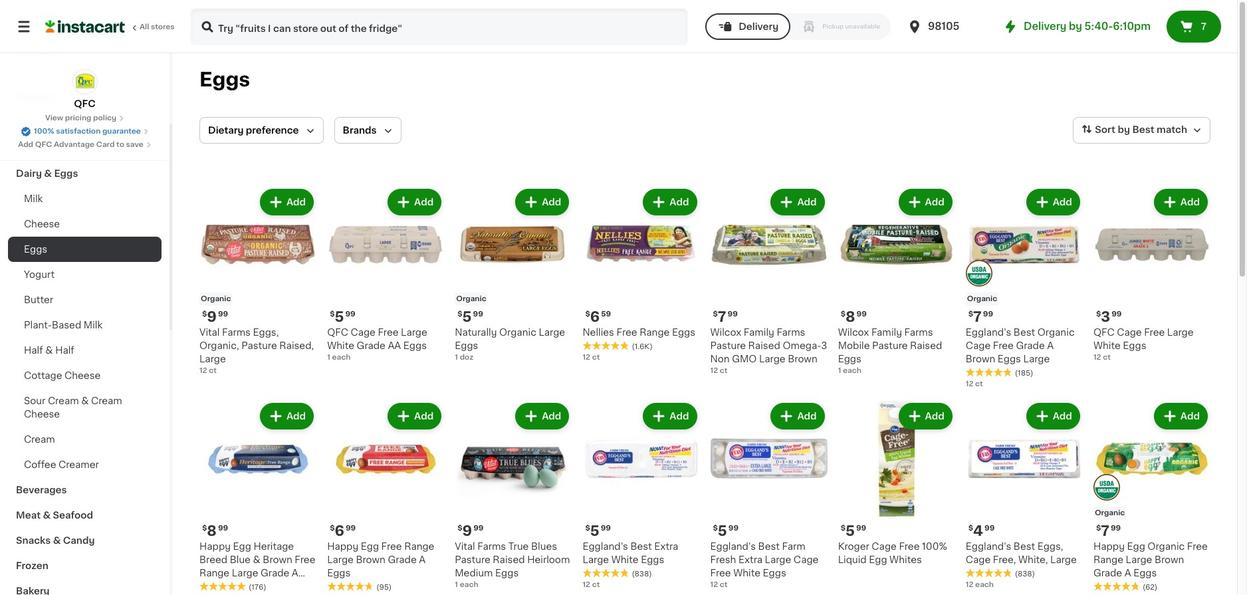 Task type: vqa. For each thing, say whether or not it's contained in the screenshot.


Task type: describe. For each thing, give the bounding box(es) containing it.
naturally
[[455, 328, 497, 337]]

frozen link
[[8, 553, 162, 579]]

(62)
[[1143, 584, 1158, 591]]

qfc cage free large white eggs 12 ct
[[1094, 328, 1194, 361]]

cottage cheese
[[24, 371, 101, 380]]

$ 3 99
[[1097, 310, 1122, 324]]

range inside happy egg organic free range large brown grade a eggs
[[1094, 555, 1124, 565]]

add button for vital farms true blues pasture raised heirloom medium eggs
[[517, 404, 568, 428]]

family for 8
[[872, 328, 902, 337]]

add for happy egg heritage breed blue & brown free range large grade a eggs
[[287, 412, 306, 421]]

& inside sour cream & cream cheese
[[81, 396, 89, 406]]

large inside wilcox family farms pasture raised omega-3 non gmo large brown 12 ct
[[759, 355, 786, 364]]

$ 9 99 for vital farms eggs, organic, pasture raised, large
[[202, 310, 228, 324]]

$ for eggland's best extra large white eggs
[[586, 525, 590, 532]]

free inside eggland's best organic cage free grade a brown eggs large
[[993, 341, 1014, 351]]

12 inside vital farms eggs, organic, pasture raised, large 12 ct
[[200, 367, 207, 375]]

save
[[126, 141, 144, 148]]

happy for 7
[[1094, 542, 1125, 552]]

yogurt link
[[8, 262, 162, 287]]

dairy
[[16, 169, 42, 178]]

sour
[[24, 396, 45, 406]]

1 horizontal spatial 3
[[1102, 310, 1111, 324]]

pasture for vital farms eggs, organic, pasture raised, large
[[242, 341, 277, 351]]

snacks & candy
[[16, 536, 95, 545]]

$ for naturally organic large eggs
[[458, 311, 463, 318]]

best match
[[1133, 125, 1188, 134]]

delivery by 5:40-6:10pm
[[1024, 21, 1151, 31]]

add button for qfc cage free large white grade aa eggs
[[389, 190, 440, 214]]

$ 5 99 for qfc cage free large white grade aa eggs
[[330, 310, 356, 324]]

& for seafood
[[43, 511, 51, 520]]

eggs inside "qfc cage free large white grade aa eggs 1 each"
[[404, 341, 427, 351]]

add button for nellies free range eggs
[[645, 190, 696, 214]]

dietary preference button
[[200, 117, 324, 144]]

raised inside wilcox family farms pasture raised omega-3 non gmo large brown 12 ct
[[749, 341, 781, 351]]

delivery for delivery
[[739, 22, 779, 31]]

raised for 8
[[911, 341, 943, 351]]

sour cream & cream cheese link
[[8, 388, 162, 427]]

cage inside qfc cage free large white eggs 12 ct
[[1117, 328, 1142, 337]]

$ for kroger cage free 100% liquid egg whites
[[841, 525, 846, 532]]

6 for nellies
[[590, 310, 600, 324]]

heirloom
[[527, 555, 570, 565]]

$ 8 99 for wilcox family farms mobile pasture raised eggs
[[841, 310, 867, 324]]

8 for happy egg heritage breed blue & brown free range large grade a eggs
[[207, 524, 217, 538]]

cream down cottage cheese
[[48, 396, 79, 406]]

(1.6k)
[[632, 343, 653, 351]]

$ 7 99 for wilcox family farms pasture raised omega-3 non gmo large brown
[[713, 310, 738, 324]]

product group containing 3
[[1094, 186, 1211, 363]]

add for nellies free range eggs
[[670, 198, 689, 207]]

cream inside cream link
[[24, 435, 55, 444]]

$ for happy egg heritage breed blue & brown free range large grade a eggs
[[202, 525, 207, 532]]

8 for wilcox family farms mobile pasture raised eggs
[[846, 310, 856, 324]]

plant-based milk
[[24, 321, 103, 330]]

99 for wilcox family farms pasture raised omega-3 non gmo large brown
[[728, 311, 738, 318]]

$ 7 99 for happy egg organic free range large brown grade a eggs
[[1097, 524, 1121, 538]]

(185)
[[1015, 370, 1034, 377]]

1 inside "qfc cage free large white grade aa eggs 1 each"
[[327, 354, 330, 361]]

farm
[[782, 542, 806, 552]]

naturally organic large eggs 1 doz
[[455, 328, 565, 361]]

kroger cage free 100% liquid egg whites
[[838, 542, 948, 565]]

large inside eggland's best eggs, cage free, white, large
[[1051, 555, 1077, 565]]

organic inside happy egg organic free range large brown grade a eggs
[[1148, 542, 1185, 552]]

5 for naturally organic large eggs
[[463, 310, 472, 324]]

$ 9 99 for vital farms true blues pasture raised heirloom medium eggs
[[458, 524, 484, 538]]

ct inside wilcox family farms pasture raised omega-3 non gmo large brown 12 ct
[[720, 367, 728, 375]]

lists
[[37, 46, 60, 55]]

instacart logo image
[[45, 19, 125, 35]]

eggs link
[[8, 237, 162, 262]]

add button for kroger cage free 100% liquid egg whites
[[900, 404, 952, 428]]

add for wilcox family farms mobile pasture raised eggs
[[925, 198, 945, 207]]

add qfc advantage card to save link
[[18, 140, 152, 150]]

cottage
[[24, 371, 62, 380]]

eggs inside eggland's best farm fresh extra large cage free white eggs 12 ct
[[763, 569, 787, 578]]

farms inside vital farms eggs, organic, pasture raised, large 12 ct
[[222, 328, 251, 337]]

advantage
[[54, 141, 95, 148]]

egg for 8
[[233, 542, 251, 552]]

item badge image
[[1094, 474, 1121, 501]]

$ 6 99
[[330, 524, 356, 538]]

99 for kroger cage free 100% liquid egg whites
[[857, 525, 867, 532]]

yogurt
[[24, 270, 55, 279]]

12 ct for 7
[[966, 381, 983, 388]]

add for eggland's best extra large white eggs
[[670, 412, 689, 421]]

preference
[[246, 126, 299, 135]]

add button for eggland's best farm fresh extra large cage free white eggs
[[772, 404, 824, 428]]

large inside happy egg free range large brown grade a eggs
[[327, 555, 354, 565]]

59
[[601, 311, 611, 318]]

brands
[[343, 126, 377, 135]]

non
[[711, 355, 730, 364]]

white,
[[1019, 555, 1048, 565]]

dairy & eggs
[[16, 169, 78, 178]]

egg for 6
[[361, 542, 379, 552]]

beverages
[[16, 486, 67, 495]]

Search field
[[192, 9, 687, 44]]

white inside eggland's best farm fresh extra large cage free white eggs 12 ct
[[734, 569, 761, 578]]

grade inside happy egg heritage breed blue & brown free range large grade a eggs
[[261, 569, 290, 578]]

(176)
[[249, 584, 266, 591]]

milk link
[[8, 186, 162, 211]]

organic inside eggland's best organic cage free grade a brown eggs large
[[1038, 328, 1075, 337]]

kroger
[[838, 542, 870, 552]]

2 half from the left
[[55, 346, 74, 355]]

cream link
[[8, 427, 162, 452]]

eggs inside eggland's best extra large white eggs
[[641, 555, 665, 565]]

beverages link
[[8, 478, 162, 503]]

7 button
[[1167, 11, 1222, 43]]

service type group
[[706, 13, 891, 40]]

9 for vital farms eggs, organic, pasture raised, large
[[207, 310, 217, 324]]

eggs inside happy egg heritage breed blue & brown free range large grade a eggs
[[200, 582, 223, 591]]

99 for eggland's best eggs, cage free, white, large
[[985, 525, 995, 532]]

add button for qfc cage free large white eggs
[[1156, 190, 1207, 214]]

a inside happy egg heritage breed blue & brown free range large grade a eggs
[[292, 569, 298, 578]]

white for eggland's best extra large white eggs
[[612, 555, 639, 565]]

cage inside eggland's best farm fresh extra large cage free white eggs 12 ct
[[794, 555, 819, 565]]

add for wilcox family farms pasture raised omega-3 non gmo large brown
[[798, 198, 817, 207]]

all stores
[[140, 23, 175, 31]]

organic inside naturally organic large eggs 1 doz
[[499, 328, 537, 337]]

happy egg heritage breed blue & brown free range large grade a eggs
[[200, 542, 316, 591]]

qfc inside add qfc advantage card to save link
[[35, 141, 52, 148]]

brown inside happy egg organic free range large brown grade a eggs
[[1155, 555, 1185, 565]]

coffee
[[24, 460, 56, 470]]

farms inside "wilcox family farms mobile pasture raised eggs 1 each"
[[905, 328, 933, 337]]

butter link
[[8, 287, 162, 313]]

free,
[[993, 555, 1017, 565]]

qfc cage free large white grade aa eggs 1 each
[[327, 328, 428, 361]]

pasture inside wilcox family farms pasture raised omega-3 non gmo large brown 12 ct
[[711, 341, 746, 351]]

vital farms true blues pasture raised heirloom medium eggs 1 each
[[455, 542, 570, 589]]

free inside qfc cage free large white eggs 12 ct
[[1145, 328, 1165, 337]]

extra inside eggland's best farm fresh extra large cage free white eggs 12 ct
[[739, 555, 763, 565]]

Best match Sort by field
[[1074, 117, 1211, 144]]

1 inside vital farms true blues pasture raised heirloom medium eggs 1 each
[[455, 581, 458, 589]]

large inside "qfc cage free large white grade aa eggs 1 each"
[[401, 328, 428, 337]]

12 down eggland's best organic cage free grade a brown eggs large
[[966, 381, 974, 388]]

whites
[[890, 555, 922, 565]]

eggs inside vital farms true blues pasture raised heirloom medium eggs 1 each
[[496, 569, 519, 578]]

sour cream & cream cheese
[[24, 396, 122, 419]]

aa
[[388, 341, 401, 351]]

all stores link
[[45, 8, 176, 45]]

grade inside "qfc cage free large white grade aa eggs 1 each"
[[357, 341, 386, 351]]

half & half
[[24, 346, 74, 355]]

frozen
[[16, 561, 48, 571]]

eggland's best extra large white eggs
[[583, 542, 679, 565]]

thanksgiving link
[[8, 110, 162, 136]]

blue
[[230, 555, 251, 565]]

nellies free range eggs
[[583, 328, 696, 337]]

brown inside eggland's best organic cage free grade a brown eggs large
[[966, 355, 996, 364]]

each inside "qfc cage free large white grade aa eggs 1 each"
[[332, 354, 351, 361]]

ct inside qfc cage free large white eggs 12 ct
[[1103, 354, 1111, 361]]

1 inside "wilcox family farms mobile pasture raised eggs 1 each"
[[838, 367, 842, 375]]

7 for eggland's best organic cage free grade a brown eggs large
[[974, 310, 982, 324]]

breed
[[200, 555, 228, 565]]

stores
[[151, 23, 175, 31]]

eggs, for white,
[[1038, 542, 1064, 552]]

mobile
[[838, 341, 870, 351]]

best inside eggland's best farm fresh extra large cage free white eggs 12 ct
[[759, 542, 780, 552]]

sort by
[[1096, 125, 1131, 134]]

cage inside kroger cage free 100% liquid egg whites
[[872, 542, 897, 552]]

large inside qfc cage free large white eggs 12 ct
[[1168, 328, 1194, 337]]

dietary preference
[[208, 126, 299, 135]]

raised for 9
[[493, 555, 525, 565]]

12 inside wilcox family farms pasture raised omega-3 non gmo large brown 12 ct
[[711, 367, 718, 375]]

(838) for 5
[[632, 571, 652, 578]]

eggs inside happy egg free range large brown grade a eggs
[[327, 569, 351, 578]]

plant-based milk link
[[8, 313, 162, 338]]

qfc for qfc cage free large white eggs 12 ct
[[1094, 328, 1115, 337]]

99 for happy egg free range large brown grade a eggs
[[346, 525, 356, 532]]

cage inside "qfc cage free large white grade aa eggs 1 each"
[[351, 328, 376, 337]]

100% inside kroger cage free 100% liquid egg whites
[[922, 542, 948, 552]]

organic,
[[200, 341, 239, 351]]

5 for eggland's best extra large white eggs
[[590, 524, 600, 538]]

$ for wilcox family farms pasture raised omega-3 non gmo large brown
[[713, 311, 718, 318]]

6:10pm
[[1113, 21, 1151, 31]]

99 for eggland's best extra large white eggs
[[601, 525, 611, 532]]

view
[[45, 114, 63, 122]]

eggland's best farm fresh extra large cage free white eggs 12 ct
[[711, 542, 819, 589]]

each inside vital farms true blues pasture raised heirloom medium eggs 1 each
[[460, 581, 479, 589]]

coffee creamer link
[[8, 452, 162, 478]]

cage inside eggland's best organic cage free grade a brown eggs large
[[966, 341, 991, 351]]

eggs inside "wilcox family farms mobile pasture raised eggs 1 each"
[[838, 355, 862, 364]]

$ 5 99 for kroger cage free 100% liquid egg whites
[[841, 524, 867, 538]]

1 inside naturally organic large eggs 1 doz
[[455, 354, 458, 361]]

brown inside happy egg heritage breed blue & brown free range large grade a eggs
[[263, 555, 293, 565]]

add for eggland's best eggs, cage free, white, large
[[1053, 412, 1073, 421]]

by for sort
[[1118, 125, 1131, 134]]

12 each
[[966, 581, 994, 589]]

item badge image
[[966, 260, 993, 286]]

coffee creamer
[[24, 460, 99, 470]]

12 down the 'nellies' at the left of the page
[[583, 354, 591, 361]]

meat & seafood
[[16, 511, 93, 520]]

happy egg organic free range large brown grade a eggs
[[1094, 542, 1208, 578]]

view pricing policy
[[45, 114, 116, 122]]

$ 7 99 for eggland's best organic cage free grade a brown eggs large
[[969, 310, 994, 324]]

$ for qfc cage free large white grade aa eggs
[[330, 311, 335, 318]]

4
[[974, 524, 984, 538]]

free inside eggland's best farm fresh extra large cage free white eggs 12 ct
[[711, 569, 731, 578]]

to
[[116, 141, 124, 148]]

wilcox family farms pasture raised omega-3 non gmo large brown 12 ct
[[711, 328, 828, 375]]

plant-
[[24, 321, 52, 330]]

dietary
[[208, 126, 244, 135]]

(95)
[[377, 584, 392, 591]]

99 for naturally organic large eggs
[[473, 311, 483, 318]]

qfc for qfc cage free large white grade aa eggs 1 each
[[327, 328, 348, 337]]

$ for happy egg organic free range large brown grade a eggs
[[1097, 525, 1102, 532]]



Task type: locate. For each thing, give the bounding box(es) containing it.
half down plant- at the bottom of page
[[24, 346, 43, 355]]

99 inside $ 4 99
[[985, 525, 995, 532]]

5 for qfc cage free large white grade aa eggs
[[335, 310, 344, 324]]

3 happy from the left
[[1094, 542, 1125, 552]]

12 down 4
[[966, 581, 974, 589]]

add for vital farms true blues pasture raised heirloom medium eggs
[[542, 412, 562, 421]]

a
[[1048, 341, 1054, 351], [419, 555, 426, 565], [292, 569, 298, 578], [1125, 569, 1132, 578]]

thanksgiving
[[16, 118, 80, 128]]

8
[[846, 310, 856, 324], [207, 524, 217, 538]]

& right meat
[[43, 511, 51, 520]]

$ 5 99 for eggland's best farm fresh extra large cage free white eggs
[[713, 524, 739, 538]]

produce
[[16, 144, 57, 153]]

large inside eggland's best farm fresh extra large cage free white eggs 12 ct
[[765, 555, 792, 565]]

0 horizontal spatial 8
[[207, 524, 217, 538]]

candy
[[63, 536, 95, 545]]

1 vertical spatial by
[[1118, 125, 1131, 134]]

0 vertical spatial vital
[[200, 328, 220, 337]]

$ 5 99 up the naturally
[[458, 310, 483, 324]]

eggs inside qfc cage free large white eggs 12 ct
[[1124, 341, 1147, 351]]

0 horizontal spatial $ 8 99
[[202, 524, 228, 538]]

3
[[1102, 310, 1111, 324], [822, 341, 828, 351]]

99 for eggland's best farm fresh extra large cage free white eggs
[[729, 525, 739, 532]]

0 horizontal spatial wilcox
[[711, 328, 742, 337]]

& for candy
[[53, 536, 61, 545]]

recipes
[[16, 93, 55, 102]]

12 ct down eggland's best extra large white eggs
[[583, 581, 600, 589]]

eggland's right the blues
[[583, 542, 628, 552]]

pricing
[[65, 114, 91, 122]]

$ 4 99
[[969, 524, 995, 538]]

& for half
[[45, 346, 53, 355]]

$ 5 99 up "qfc cage free large white grade aa eggs 1 each"
[[330, 310, 356, 324]]

pasture right mobile
[[873, 341, 908, 351]]

0 vertical spatial eggs,
[[253, 328, 279, 337]]

happy inside happy egg heritage breed blue & brown free range large grade a eggs
[[200, 542, 231, 552]]

pasture up non
[[711, 341, 746, 351]]

$ for qfc cage free large white eggs
[[1097, 311, 1102, 318]]

milk
[[24, 194, 43, 204], [84, 321, 103, 330]]

ct down eggland's best extra large white eggs
[[592, 581, 600, 589]]

$ 5 99 up eggland's best extra large white eggs
[[586, 524, 611, 538]]

& up cottage
[[45, 346, 53, 355]]

eggland's for 4
[[966, 542, 1012, 552]]

cheese down "milk" link
[[24, 219, 60, 229]]

guarantee
[[102, 128, 141, 135]]

0 horizontal spatial happy
[[200, 542, 231, 552]]

best inside eggland's best extra large white eggs
[[631, 542, 652, 552]]

by right sort
[[1118, 125, 1131, 134]]

each
[[332, 354, 351, 361], [843, 367, 862, 375], [460, 581, 479, 589], [976, 581, 994, 589]]

2 happy from the left
[[327, 542, 359, 552]]

egg
[[233, 542, 251, 552], [361, 542, 379, 552], [1128, 542, 1146, 552], [869, 555, 888, 565]]

99 for qfc cage free large white grade aa eggs
[[345, 311, 356, 318]]

0 horizontal spatial family
[[744, 328, 775, 337]]

by for delivery
[[1069, 21, 1083, 31]]

free inside happy egg free range large brown grade a eggs
[[381, 542, 402, 552]]

large inside happy egg organic free range large brown grade a eggs
[[1126, 555, 1153, 565]]

eggland's inside eggland's best extra large white eggs
[[583, 542, 628, 552]]

5 up the naturally
[[463, 310, 472, 324]]

0 horizontal spatial delivery
[[739, 22, 779, 31]]

0 vertical spatial 9
[[207, 310, 217, 324]]

best for 5
[[631, 542, 652, 552]]

meat
[[16, 511, 41, 520]]

3 up qfc cage free large white eggs 12 ct
[[1102, 310, 1111, 324]]

best
[[1133, 125, 1155, 134], [1014, 328, 1036, 337], [631, 542, 652, 552], [759, 542, 780, 552], [1014, 542, 1036, 552]]

99 inside $ 6 99
[[346, 525, 356, 532]]

12 inside qfc cage free large white eggs 12 ct
[[1094, 354, 1102, 361]]

farms inside wilcox family farms pasture raised omega-3 non gmo large brown 12 ct
[[777, 328, 806, 337]]

2 vertical spatial cheese
[[24, 410, 60, 419]]

add button for happy egg organic free range large brown grade a eggs
[[1156, 404, 1207, 428]]

ct down eggland's best organic cage free grade a brown eggs large
[[976, 381, 983, 388]]

nellies
[[583, 328, 614, 337]]

99 for happy egg organic free range large brown grade a eggs
[[1111, 525, 1121, 532]]

9 for vital farms true blues pasture raised heirloom medium eggs
[[463, 524, 472, 538]]

1 vertical spatial cheese
[[65, 371, 101, 380]]

ct inside eggland's best farm fresh extra large cage free white eggs 12 ct
[[720, 581, 728, 589]]

best for 7
[[1014, 328, 1036, 337]]

5:40-
[[1085, 21, 1114, 31]]

$ 9 99 up organic,
[[202, 310, 228, 324]]

eggland's best eggs, cage free, white, large
[[966, 542, 1077, 565]]

7 inside button
[[1202, 22, 1207, 31]]

1 vertical spatial 3
[[822, 341, 828, 351]]

eggland's best organic cage free grade a brown eggs large
[[966, 328, 1075, 364]]

ct down fresh
[[720, 581, 728, 589]]

free inside happy egg heritage breed blue & brown free range large grade a eggs
[[295, 555, 316, 565]]

add for qfc cage free large white grade aa eggs
[[414, 198, 434, 207]]

eggs inside eggland's best organic cage free grade a brown eggs large
[[998, 355, 1022, 364]]

brown inside happy egg free range large brown grade a eggs
[[356, 555, 386, 565]]

brands button
[[334, 117, 401, 144]]

cream up coffee
[[24, 435, 55, 444]]

12 down eggland's best extra large white eggs
[[583, 581, 591, 589]]

free inside kroger cage free 100% liquid egg whites
[[899, 542, 920, 552]]

cheese inside sour cream & cream cheese
[[24, 410, 60, 419]]

99 for wilcox family farms mobile pasture raised eggs
[[857, 311, 867, 318]]

100% inside button
[[34, 128, 54, 135]]

0 horizontal spatial extra
[[655, 542, 679, 552]]

wilcox up non
[[711, 328, 742, 337]]

cage inside eggland's best eggs, cage free, white, large
[[966, 555, 991, 565]]

0 horizontal spatial $ 7 99
[[713, 310, 738, 324]]

12 down $ 3 99
[[1094, 354, 1102, 361]]

card
[[96, 141, 115, 148]]

ct down $ 3 99
[[1103, 354, 1111, 361]]

egg inside happy egg organic free range large brown grade a eggs
[[1128, 542, 1146, 552]]

5 for kroger cage free 100% liquid egg whites
[[846, 524, 855, 538]]

$ up breed
[[202, 525, 207, 532]]

99 down item badge icon
[[983, 311, 994, 318]]

1 horizontal spatial 8
[[846, 310, 856, 324]]

6 left 59
[[590, 310, 600, 324]]

wilcox
[[711, 328, 742, 337], [838, 328, 869, 337]]

egg right liquid
[[869, 555, 888, 565]]

cheese
[[24, 219, 60, 229], [65, 371, 101, 380], [24, 410, 60, 419]]

$ 8 99
[[841, 310, 867, 324], [202, 524, 228, 538]]

1 horizontal spatial 6
[[590, 310, 600, 324]]

eggland's down item badge icon
[[966, 328, 1012, 337]]

99 for vital farms true blues pasture raised heirloom medium eggs
[[474, 525, 484, 532]]

1 horizontal spatial delivery
[[1024, 21, 1067, 31]]

policy
[[93, 114, 116, 122]]

0 vertical spatial 100%
[[34, 128, 54, 135]]

1 horizontal spatial $ 9 99
[[458, 524, 484, 538]]

large inside eggland's best organic cage free grade a brown eggs large
[[1024, 355, 1050, 364]]

add button for eggland's best organic cage free grade a brown eggs large
[[1028, 190, 1079, 214]]

1 happy from the left
[[200, 542, 231, 552]]

1 horizontal spatial milk
[[84, 321, 103, 330]]

3 inside wilcox family farms pasture raised omega-3 non gmo large brown 12 ct
[[822, 341, 828, 351]]

range inside happy egg heritage breed blue & brown free range large grade a eggs
[[200, 569, 230, 578]]

1 horizontal spatial by
[[1118, 125, 1131, 134]]

6 for happy
[[335, 524, 344, 538]]

$ up kroger
[[841, 525, 846, 532]]

None search field
[[190, 8, 688, 45]]

grade inside happy egg free range large brown grade a eggs
[[388, 555, 417, 565]]

vital up organic,
[[200, 328, 220, 337]]

happy down item badge image
[[1094, 542, 1125, 552]]

eggland's up fresh
[[711, 542, 756, 552]]

& right the dairy
[[44, 169, 52, 178]]

gmo
[[732, 355, 757, 364]]

add button for eggland's best eggs, cage free, white, large
[[1028, 404, 1079, 428]]

(838) down eggland's best extra large white eggs
[[632, 571, 652, 578]]

$ up the naturally
[[458, 311, 463, 318]]

6 up happy egg free range large brown grade a eggs at the left
[[335, 524, 344, 538]]

0 horizontal spatial 6
[[335, 524, 344, 538]]

$ up non
[[713, 311, 718, 318]]

1 horizontal spatial happy
[[327, 542, 359, 552]]

family for 7
[[744, 328, 775, 337]]

satisfaction
[[56, 128, 101, 135]]

99 up "qfc cage free large white grade aa eggs 1 each"
[[345, 311, 356, 318]]

delivery
[[1024, 21, 1067, 31], [739, 22, 779, 31]]

large inside naturally organic large eggs 1 doz
[[539, 328, 565, 337]]

1 wilcox from the left
[[711, 328, 742, 337]]

0 horizontal spatial 100%
[[34, 128, 54, 135]]

egg up blue
[[233, 542, 251, 552]]

free inside happy egg organic free range large brown grade a eggs
[[1188, 542, 1208, 552]]

$ 9 99 up medium
[[458, 524, 484, 538]]

3 left mobile
[[822, 341, 828, 351]]

add for naturally organic large eggs
[[542, 198, 562, 207]]

2 wilcox from the left
[[838, 328, 869, 337]]

egg inside kroger cage free 100% liquid egg whites
[[869, 555, 888, 565]]

raised inside "wilcox family farms mobile pasture raised eggs 1 each"
[[911, 341, 943, 351]]

$ up organic,
[[202, 311, 207, 318]]

1 horizontal spatial eggs,
[[1038, 542, 1064, 552]]

0 horizontal spatial 3
[[822, 341, 828, 351]]

1 horizontal spatial family
[[872, 328, 902, 337]]

1 horizontal spatial 100%
[[922, 542, 948, 552]]

$ 7 99 down item badge icon
[[969, 310, 994, 324]]

eggland's inside eggland's best eggs, cage free, white, large
[[966, 542, 1012, 552]]

0 horizontal spatial raised
[[493, 555, 525, 565]]

vital up medium
[[455, 542, 475, 552]]

1 vertical spatial vital
[[455, 542, 475, 552]]

produce link
[[8, 136, 162, 161]]

$ for vital farms true blues pasture raised heirloom medium eggs
[[458, 525, 463, 532]]

1 vertical spatial 6
[[335, 524, 344, 538]]

heritage
[[254, 542, 294, 552]]

add for kroger cage free 100% liquid egg whites
[[925, 412, 945, 421]]

99 up qfc cage free large white eggs 12 ct
[[1112, 311, 1122, 318]]

0 vertical spatial by
[[1069, 21, 1083, 31]]

$ up medium
[[458, 525, 463, 532]]

eggs inside naturally organic large eggs 1 doz
[[455, 341, 478, 351]]

2 horizontal spatial $ 7 99
[[1097, 524, 1121, 538]]

milk down the dairy
[[24, 194, 43, 204]]

add for eggland's best organic cage free grade a brown eggs large
[[1053, 198, 1073, 207]]

8 up breed
[[207, 524, 217, 538]]

half
[[24, 346, 43, 355], [55, 346, 74, 355]]

1
[[327, 354, 330, 361], [455, 354, 458, 361], [838, 367, 842, 375], [455, 581, 458, 589]]

qfc inside qfc cage free large white eggs 12 ct
[[1094, 328, 1115, 337]]

5
[[335, 310, 344, 324], [463, 310, 472, 324], [590, 524, 600, 538], [718, 524, 727, 538], [846, 524, 855, 538]]

12 ct for 5
[[583, 581, 600, 589]]

12 ct for 6
[[583, 354, 600, 361]]

& left 'candy'
[[53, 536, 61, 545]]

qfc inside "qfc cage free large white grade aa eggs 1 each"
[[327, 328, 348, 337]]

seafood
[[53, 511, 93, 520]]

best inside eggland's best eggs, cage free, white, large
[[1014, 542, 1036, 552]]

$ inside $ 6 99
[[330, 525, 335, 532]]

0 vertical spatial 3
[[1102, 310, 1111, 324]]

add for happy egg organic free range large brown grade a eggs
[[1181, 412, 1200, 421]]

0 vertical spatial milk
[[24, 194, 43, 204]]

free
[[378, 328, 399, 337], [617, 328, 638, 337], [1145, 328, 1165, 337], [993, 341, 1014, 351], [381, 542, 402, 552], [899, 542, 920, 552], [1188, 542, 1208, 552], [295, 555, 316, 565], [711, 569, 731, 578]]

12 down non
[[711, 367, 718, 375]]

half down 'plant-based milk'
[[55, 346, 74, 355]]

99 inside $ 3 99
[[1112, 311, 1122, 318]]

99 up kroger
[[857, 525, 867, 532]]

vital for vital farms eggs, organic, pasture raised, large
[[200, 328, 220, 337]]

snacks & candy link
[[8, 528, 162, 553]]

wilcox up mobile
[[838, 328, 869, 337]]

99 for happy egg heritage breed blue & brown free range large grade a eggs
[[218, 525, 228, 532]]

white inside "qfc cage free large white grade aa eggs 1 each"
[[327, 341, 355, 351]]

happy up breed
[[200, 542, 231, 552]]

eggs,
[[253, 328, 279, 337], [1038, 542, 1064, 552]]

view pricing policy link
[[45, 113, 124, 124]]

recipes link
[[8, 85, 162, 110]]

free inside "qfc cage free large white grade aa eggs 1 each"
[[378, 328, 399, 337]]

dairy & eggs link
[[8, 161, 162, 186]]

cream down the cottage cheese link
[[91, 396, 122, 406]]

$ inside $ 6 59
[[586, 311, 590, 318]]

product group containing 4
[[966, 400, 1083, 591]]

white for qfc cage free large white eggs 12 ct
[[1094, 341, 1121, 351]]

1 vertical spatial 12 ct
[[966, 381, 983, 388]]

product group
[[200, 186, 317, 377], [327, 186, 444, 363], [455, 186, 572, 363], [583, 186, 700, 363], [711, 186, 828, 377], [838, 186, 956, 377], [966, 186, 1083, 390], [1094, 186, 1211, 363], [200, 400, 317, 595], [327, 400, 444, 595], [455, 400, 572, 591], [583, 400, 700, 591], [711, 400, 828, 591], [838, 400, 956, 567], [966, 400, 1083, 591], [1094, 400, 1211, 595]]

a inside eggland's best organic cage free grade a brown eggs large
[[1048, 341, 1054, 351]]

9 up organic,
[[207, 310, 217, 324]]

1 family from the left
[[744, 328, 775, 337]]

1 half from the left
[[24, 346, 43, 355]]

$ up eggland's best eggs, cage free, white, large
[[969, 525, 974, 532]]

0 horizontal spatial vital
[[200, 328, 220, 337]]

1 vertical spatial milk
[[84, 321, 103, 330]]

pasture up medium
[[455, 555, 491, 565]]

pasture left raised,
[[242, 341, 277, 351]]

1 vertical spatial 8
[[207, 524, 217, 538]]

1 horizontal spatial (838)
[[1015, 571, 1035, 578]]

wilcox inside wilcox family farms pasture raised omega-3 non gmo large brown 12 ct
[[711, 328, 742, 337]]

farms
[[222, 328, 251, 337], [777, 328, 806, 337], [905, 328, 933, 337], [478, 542, 506, 552]]

wilcox inside "wilcox family farms mobile pasture raised eggs 1 each"
[[838, 328, 869, 337]]

large inside vital farms eggs, organic, pasture raised, large 12 ct
[[200, 355, 226, 364]]

2 horizontal spatial raised
[[911, 341, 943, 351]]

a inside happy egg free range large brown grade a eggs
[[419, 555, 426, 565]]

add for happy egg free range large brown grade a eggs
[[414, 412, 434, 421]]

add for eggland's best farm fresh extra large cage free white eggs
[[798, 412, 817, 421]]

add button for happy egg heritage breed blue & brown free range large grade a eggs
[[261, 404, 313, 428]]

99 up medium
[[474, 525, 484, 532]]

qfc link
[[72, 69, 97, 110]]

$ up eggland's best extra large white eggs
[[586, 525, 590, 532]]

2 family from the left
[[872, 328, 902, 337]]

99 up eggland's best extra large white eggs
[[601, 525, 611, 532]]

0 horizontal spatial eggs,
[[253, 328, 279, 337]]

snacks
[[16, 536, 51, 545]]

best for 4
[[1014, 542, 1036, 552]]

vital for vital farms true blues pasture raised heirloom medium eggs
[[455, 542, 475, 552]]

cottage cheese link
[[8, 363, 162, 388]]

1 vertical spatial $ 8 99
[[202, 524, 228, 538]]

1 vertical spatial 9
[[463, 524, 472, 538]]

0 vertical spatial $ 8 99
[[841, 310, 867, 324]]

7 for wilcox family farms pasture raised omega-3 non gmo large brown
[[718, 310, 727, 324]]

12
[[583, 354, 591, 361], [1094, 354, 1102, 361], [200, 367, 207, 375], [711, 367, 718, 375], [966, 381, 974, 388], [583, 581, 591, 589], [711, 581, 718, 589], [966, 581, 974, 589]]

range inside happy egg free range large brown grade a eggs
[[405, 542, 435, 552]]

happy down $ 6 99
[[327, 542, 359, 552]]

99 up mobile
[[857, 311, 867, 318]]

$ up "qfc cage free large white grade aa eggs 1 each"
[[330, 311, 335, 318]]

5 up eggland's best extra large white eggs
[[590, 524, 600, 538]]

1 horizontal spatial raised
[[749, 341, 781, 351]]

$ for eggland's best eggs, cage free, white, large
[[969, 525, 974, 532]]

delivery inside "button"
[[739, 22, 779, 31]]

add button for naturally organic large eggs
[[517, 190, 568, 214]]

add inside add qfc advantage card to save link
[[18, 141, 33, 148]]

99 for qfc cage free large white eggs
[[1112, 311, 1122, 318]]

0 horizontal spatial (838)
[[632, 571, 652, 578]]

white inside eggland's best extra large white eggs
[[612, 555, 639, 565]]

1 horizontal spatial vital
[[455, 542, 475, 552]]

9 up medium
[[463, 524, 472, 538]]

raised
[[749, 341, 781, 351], [911, 341, 943, 351], [493, 555, 525, 565]]

0 horizontal spatial $ 9 99
[[202, 310, 228, 324]]

1 horizontal spatial wilcox
[[838, 328, 869, 337]]

1 horizontal spatial 9
[[463, 524, 472, 538]]

lists link
[[8, 37, 162, 64]]

$ for eggland's best organic cage free grade a brown eggs large
[[969, 311, 974, 318]]

liquid
[[838, 555, 867, 565]]

$ down item badge image
[[1097, 525, 1102, 532]]

pasture for wilcox family farms mobile pasture raised eggs
[[873, 341, 908, 351]]

large inside eggland's best extra large white eggs
[[583, 555, 609, 565]]

delivery button
[[706, 13, 791, 40]]

family inside "wilcox family farms mobile pasture raised eggs 1 each"
[[872, 328, 902, 337]]

by
[[1069, 21, 1083, 31], [1118, 125, 1131, 134]]

1 horizontal spatial $ 8 99
[[841, 310, 867, 324]]

$ 8 99 up breed
[[202, 524, 228, 538]]

extra inside eggland's best extra large white eggs
[[655, 542, 679, 552]]

wilcox for 8
[[838, 328, 869, 337]]

a inside happy egg organic free range large brown grade a eggs
[[1125, 569, 1132, 578]]

$ up mobile
[[841, 311, 846, 318]]

brown inside wilcox family farms pasture raised omega-3 non gmo large brown 12 ct
[[788, 355, 818, 364]]

0 vertical spatial cheese
[[24, 219, 60, 229]]

best inside 'field'
[[1133, 125, 1155, 134]]

cheese link
[[8, 211, 162, 237]]

$
[[202, 311, 207, 318], [330, 311, 335, 318], [458, 311, 463, 318], [586, 311, 590, 318], [713, 311, 718, 318], [841, 311, 846, 318], [969, 311, 974, 318], [1097, 311, 1102, 318], [202, 525, 207, 532], [330, 525, 335, 532], [458, 525, 463, 532], [586, 525, 590, 532], [713, 525, 718, 532], [841, 525, 846, 532], [969, 525, 974, 532], [1097, 525, 1102, 532]]

(838) for 4
[[1015, 571, 1035, 578]]

0 horizontal spatial 9
[[207, 310, 217, 324]]

99 up breed
[[218, 525, 228, 532]]

98105
[[928, 21, 960, 31]]

1 vertical spatial 100%
[[922, 542, 948, 552]]

add button for wilcox family farms pasture raised omega-3 non gmo large brown
[[772, 190, 824, 214]]

$ for eggland's best farm fresh extra large cage free white eggs
[[713, 525, 718, 532]]

1 vertical spatial $ 9 99
[[458, 524, 484, 538]]

(838) down white, on the right bottom of the page
[[1015, 571, 1035, 578]]

7 for happy egg organic free range large brown grade a eggs
[[1102, 524, 1110, 538]]

ct down organic,
[[209, 367, 217, 375]]

0 vertical spatial extra
[[655, 542, 679, 552]]

$ 7 99 up non
[[713, 310, 738, 324]]

2 horizontal spatial happy
[[1094, 542, 1125, 552]]

grade inside happy egg organic free range large brown grade a eggs
[[1094, 569, 1123, 578]]

ct
[[592, 354, 600, 361], [1103, 354, 1111, 361], [209, 367, 217, 375], [720, 367, 728, 375], [976, 381, 983, 388], [592, 581, 600, 589], [720, 581, 728, 589]]

egg up (95)
[[361, 542, 379, 552]]

99 up the naturally
[[473, 311, 483, 318]]

& right blue
[[253, 555, 261, 565]]

0 horizontal spatial by
[[1069, 21, 1083, 31]]

doz
[[460, 354, 474, 361]]

98105 button
[[907, 8, 987, 45]]

9
[[207, 310, 217, 324], [463, 524, 472, 538]]

$ for wilcox family farms mobile pasture raised eggs
[[841, 311, 846, 318]]

add button for wilcox family farms mobile pasture raised eggs
[[900, 190, 952, 214]]

5 up "qfc cage free large white grade aa eggs 1 each"
[[335, 310, 344, 324]]

qfc for qfc
[[74, 99, 96, 108]]

0 vertical spatial 6
[[590, 310, 600, 324]]

large inside happy egg heritage breed blue & brown free range large grade a eggs
[[232, 569, 258, 578]]

cheese down 'sour'
[[24, 410, 60, 419]]

eggland's
[[966, 328, 1012, 337], [583, 542, 628, 552], [711, 542, 756, 552], [966, 542, 1012, 552]]

99 for vital farms eggs, organic, pasture raised, large
[[218, 311, 228, 318]]

5 for eggland's best farm fresh extra large cage free white eggs
[[718, 524, 727, 538]]

12 down fresh
[[711, 581, 718, 589]]

$ 7 99 down item badge image
[[1097, 524, 1121, 538]]

match
[[1157, 125, 1188, 134]]

1 horizontal spatial half
[[55, 346, 74, 355]]

cage
[[351, 328, 376, 337], [1117, 328, 1142, 337], [966, 341, 991, 351], [872, 542, 897, 552], [794, 555, 819, 565], [966, 555, 991, 565]]

butter
[[24, 295, 53, 305]]

eggs, inside vital farms eggs, organic, pasture raised, large 12 ct
[[253, 328, 279, 337]]

add
[[18, 141, 33, 148], [287, 198, 306, 207], [414, 198, 434, 207], [542, 198, 562, 207], [670, 198, 689, 207], [798, 198, 817, 207], [925, 198, 945, 207], [1053, 198, 1073, 207], [1181, 198, 1200, 207], [287, 412, 306, 421], [414, 412, 434, 421], [542, 412, 562, 421], [670, 412, 689, 421], [798, 412, 817, 421], [925, 412, 945, 421], [1053, 412, 1073, 421], [1181, 412, 1200, 421]]

ct down the 'nellies' at the left of the page
[[592, 354, 600, 361]]

99 for eggland's best organic cage free grade a brown eggs large
[[983, 311, 994, 318]]

cheese down half & half link
[[65, 371, 101, 380]]

add button for vital farms eggs, organic, pasture raised, large
[[261, 190, 313, 214]]

5 up fresh
[[718, 524, 727, 538]]

0 vertical spatial 12 ct
[[583, 354, 600, 361]]

★★★★★
[[583, 341, 629, 351], [583, 341, 629, 351], [966, 368, 1013, 377], [966, 368, 1013, 377], [583, 569, 629, 578], [583, 569, 629, 578], [966, 569, 1013, 578], [966, 569, 1013, 578], [200, 582, 246, 591], [200, 582, 246, 591], [327, 582, 374, 591], [327, 582, 374, 591], [1094, 582, 1141, 591], [1094, 582, 1141, 591]]

ct inside vital farms eggs, organic, pasture raised, large 12 ct
[[209, 367, 217, 375]]

& inside happy egg heritage breed blue & brown free range large grade a eggs
[[253, 555, 261, 565]]

add button for eggland's best extra large white eggs
[[645, 404, 696, 428]]

delivery for delivery by 5:40-6:10pm
[[1024, 21, 1067, 31]]

0 vertical spatial 8
[[846, 310, 856, 324]]

0 vertical spatial $ 9 99
[[202, 310, 228, 324]]

happy for 6
[[327, 542, 359, 552]]

1 horizontal spatial extra
[[739, 555, 763, 565]]

eggs, for raised,
[[253, 328, 279, 337]]

eggland's for 7
[[966, 328, 1012, 337]]

true
[[509, 542, 529, 552]]

99 up "gmo"
[[728, 311, 738, 318]]

12 down organic,
[[200, 367, 207, 375]]

eggland's down $ 4 99
[[966, 542, 1012, 552]]

12 ct down eggland's best organic cage free grade a brown eggs large
[[966, 381, 983, 388]]

grade inside eggland's best organic cage free grade a brown eggs large
[[1017, 341, 1045, 351]]

best inside eggland's best organic cage free grade a brown eggs large
[[1014, 328, 1036, 337]]

creamer
[[59, 460, 99, 470]]

based
[[52, 321, 81, 330]]

12 inside eggland's best farm fresh extra large cage free white eggs 12 ct
[[711, 581, 718, 589]]

$ for vital farms eggs, organic, pasture raised, large
[[202, 311, 207, 318]]

$ for nellies free range eggs
[[586, 311, 590, 318]]

add button for happy egg free range large brown grade a eggs
[[389, 404, 440, 428]]

add for vital farms eggs, organic, pasture raised, large
[[287, 198, 306, 207]]

vital inside vital farms true blues pasture raised heirloom medium eggs 1 each
[[455, 542, 475, 552]]

$ 8 99 for happy egg heritage breed blue & brown free range large grade a eggs
[[202, 524, 228, 538]]

99 up happy egg free range large brown grade a eggs at the left
[[346, 525, 356, 532]]

white for qfc cage free large white grade aa eggs 1 each
[[327, 341, 355, 351]]

$ up qfc cage free large white eggs 12 ct
[[1097, 311, 1102, 318]]

1 vertical spatial eggs,
[[1038, 542, 1064, 552]]

0 horizontal spatial milk
[[24, 194, 43, 204]]

1 vertical spatial extra
[[739, 555, 763, 565]]

2 (838) from the left
[[1015, 571, 1035, 578]]

pasture inside vital farms eggs, organic, pasture raised, large 12 ct
[[242, 341, 277, 351]]

$ 5 99 up kroger
[[841, 524, 867, 538]]

by inside 'field'
[[1118, 125, 1131, 134]]

add for qfc cage free large white eggs
[[1181, 198, 1200, 207]]

eggland's inside eggland's best farm fresh extra large cage free white eggs 12 ct
[[711, 542, 756, 552]]

$ for happy egg free range large brown grade a eggs
[[330, 525, 335, 532]]

1 horizontal spatial $ 7 99
[[969, 310, 994, 324]]

egg up (62) at the right of the page
[[1128, 542, 1146, 552]]

0 horizontal spatial half
[[24, 346, 43, 355]]

$ 5 99 up fresh
[[713, 524, 739, 538]]

raised inside vital farms true blues pasture raised heirloom medium eggs 1 each
[[493, 555, 525, 565]]

egg inside happy egg heritage breed blue & brown free range large grade a eggs
[[233, 542, 251, 552]]

delivery by 5:40-6:10pm link
[[1003, 19, 1151, 35]]

white
[[327, 341, 355, 351], [1094, 341, 1121, 351], [612, 555, 639, 565], [734, 569, 761, 578]]

99 up fresh
[[729, 525, 739, 532]]

wilcox family farms mobile pasture raised eggs 1 each
[[838, 328, 943, 375]]

$ 5 99 for naturally organic large eggs
[[458, 310, 483, 324]]

medium
[[455, 569, 493, 578]]

qfc logo image
[[72, 69, 97, 94]]

& down the cottage cheese link
[[81, 396, 89, 406]]

1 (838) from the left
[[632, 571, 652, 578]]

eggs inside happy egg organic free range large brown grade a eggs
[[1134, 569, 1157, 578]]

happy for 8
[[200, 542, 231, 552]]

5 up kroger
[[846, 524, 855, 538]]

each inside "wilcox family farms mobile pasture raised eggs 1 each"
[[843, 367, 862, 375]]

farms inside vital farms true blues pasture raised heirloom medium eggs 1 each
[[478, 542, 506, 552]]

8 up mobile
[[846, 310, 856, 324]]

2 vertical spatial 12 ct
[[583, 581, 600, 589]]



